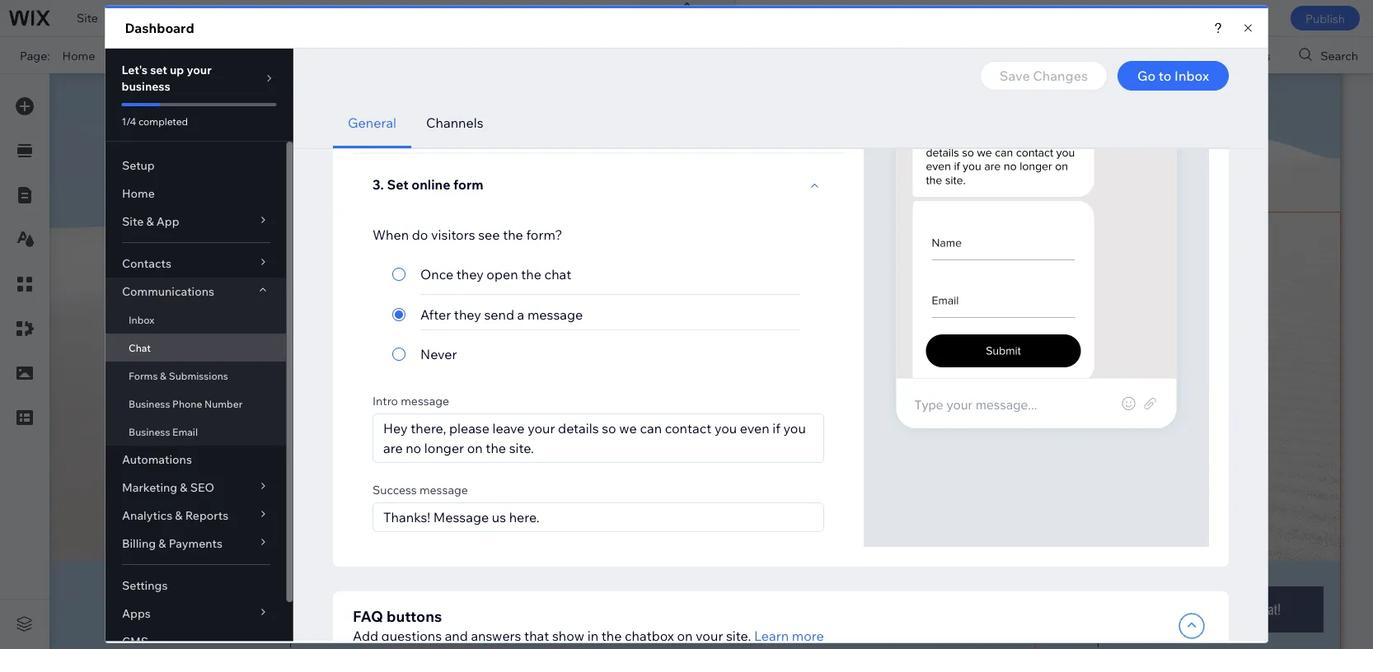 Task type: describe. For each thing, give the bounding box(es) containing it.
open
[[1119, 166, 1149, 180]]

hire
[[272, 11, 294, 25]]

your
[[490, 48, 514, 62]]

dev
[[192, 11, 214, 25]]

search
[[1321, 48, 1359, 62]]

https://www.wix.com/mysite
[[284, 48, 434, 62]]

publish button
[[1291, 6, 1361, 31]]

domain
[[517, 48, 559, 62]]

wix
[[163, 105, 187, 121]]

0 vertical spatial settings
[[123, 11, 168, 25]]

publish
[[1306, 11, 1346, 25]]

save
[[1175, 11, 1202, 25]]

open inbox
[[1119, 166, 1181, 180]]

100%
[[1166, 48, 1196, 62]]

tools button
[[1208, 37, 1286, 73]]

help
[[397, 11, 422, 25]]

tools
[[1243, 48, 1271, 62]]

connect
[[442, 48, 488, 62]]

wix chat
[[163, 105, 220, 121]]



Task type: vqa. For each thing, say whether or not it's contained in the screenshot.
the top Font
no



Task type: locate. For each thing, give the bounding box(es) containing it.
https://www.wix.com/mysite connect your domain
[[284, 48, 559, 62]]

a
[[297, 11, 303, 25]]

mode
[[216, 11, 247, 25]]

upgrade
[[1102, 11, 1150, 25]]

chat
[[190, 105, 220, 121]]

hire a professional
[[272, 11, 372, 25]]

preview
[[1226, 11, 1269, 25]]

0 horizontal spatial settings
[[123, 11, 168, 25]]

1 horizontal spatial settings
[[1046, 166, 1091, 180]]

settings left the open
[[1046, 166, 1091, 180]]

preview button
[[1214, 0, 1281, 36]]

professional
[[306, 11, 372, 25]]

inbox
[[1152, 166, 1181, 180]]

settings left dev
[[123, 11, 168, 25]]

1 vertical spatial settings
[[1046, 166, 1091, 180]]

site
[[77, 11, 98, 25]]

save button
[[1163, 0, 1214, 36]]

search button
[[1287, 37, 1374, 73]]

settings
[[123, 11, 168, 25], [1046, 166, 1091, 180]]

dev mode
[[192, 11, 247, 25]]

100% button
[[1140, 37, 1207, 73]]

home
[[62, 48, 95, 62]]



